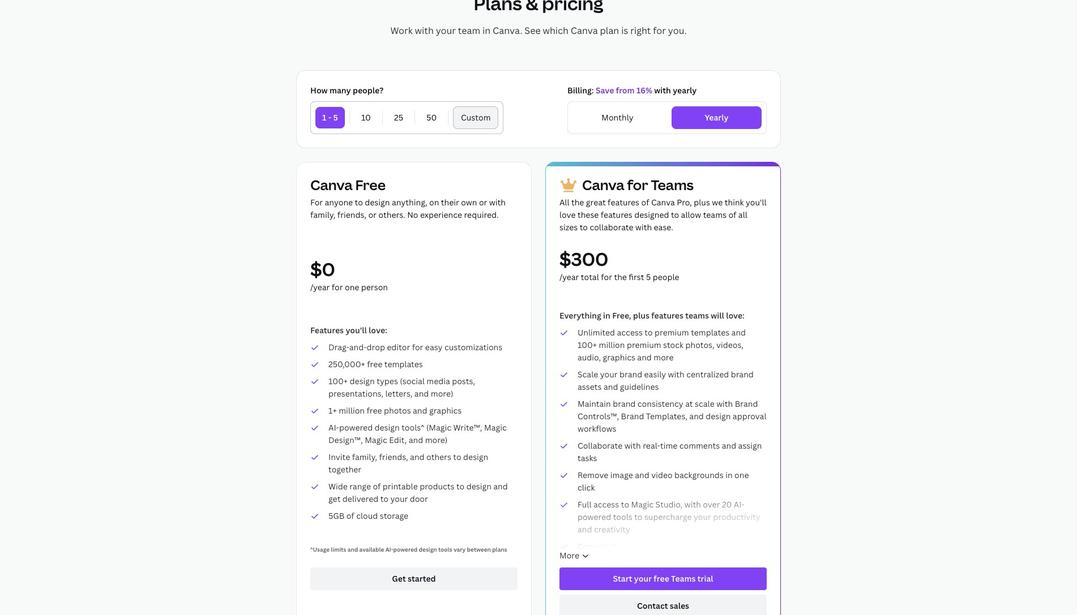 Task type: describe. For each thing, give the bounding box(es) containing it.
canva.
[[493, 24, 523, 37]]

for
[[653, 24, 666, 37]]

right
[[631, 24, 651, 37]]

work
[[391, 24, 413, 37]]

you.
[[668, 24, 687, 37]]

which
[[543, 24, 569, 37]]

team
[[458, 24, 481, 37]]

is
[[622, 24, 628, 37]]

canva
[[571, 24, 598, 37]]

in
[[483, 24, 491, 37]]



Task type: locate. For each thing, give the bounding box(es) containing it.
work with your team in canva. see which canva plan is right for you.
[[391, 24, 687, 37]]

your
[[436, 24, 456, 37]]

plan
[[600, 24, 619, 37]]

see
[[525, 24, 541, 37]]

with
[[415, 24, 434, 37]]



Task type: vqa. For each thing, say whether or not it's contained in the screenshot.
folder
no



